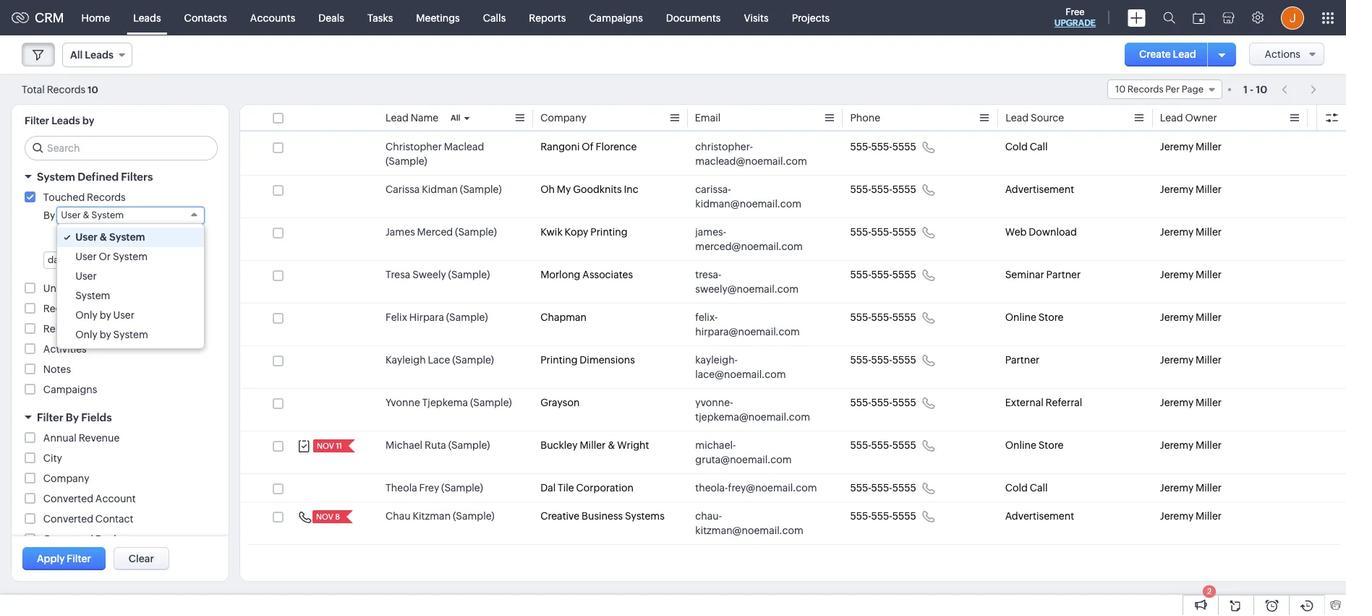Task type: vqa. For each thing, say whether or not it's contained in the screenshot.


Task type: describe. For each thing, give the bounding box(es) containing it.
visits link
[[732, 0, 780, 35]]

felix hirpara (sample)
[[386, 312, 488, 323]]

row group containing christopher maclead (sample)
[[240, 133, 1346, 545]]

user for user & system
[[75, 231, 98, 243]]

jeremy for kayleigh- lace@noemail.com
[[1160, 354, 1194, 366]]

10 jeremy from the top
[[1160, 511, 1194, 522]]

referral
[[1046, 397, 1083, 409]]

yvonne tjepkema (sample) link
[[386, 396, 512, 410]]

profile image
[[1281, 6, 1304, 29]]

carissa- kidman@noemail.com link
[[695, 182, 821, 211]]

michael ruta (sample)
[[386, 440, 490, 451]]

miller for carissa- kidman@noemail.com
[[1196, 184, 1222, 195]]

miller for kayleigh- lace@noemail.com
[[1196, 354, 1222, 366]]

search element
[[1155, 0, 1184, 35]]

annual
[[43, 433, 77, 444]]

filter inside "button"
[[67, 553, 91, 565]]

(sample) for theola frey (sample)
[[441, 483, 483, 494]]

by inside dropdown button
[[66, 412, 79, 424]]

phone
[[850, 112, 881, 124]]

email
[[695, 112, 721, 124]]

8 555-555-5555 from the top
[[850, 440, 916, 451]]

rangoni of florence
[[541, 141, 637, 153]]

system option
[[57, 286, 204, 306]]

system down only by user option
[[113, 329, 148, 341]]

cold for christopher- maclead@noemail.com
[[1005, 141, 1028, 153]]

actions
[[1265, 48, 1301, 60]]

calendar image
[[1193, 12, 1205, 24]]

create lead button
[[1125, 43, 1211, 67]]

apply
[[37, 553, 65, 565]]

deals
[[319, 12, 344, 24]]

user or system
[[75, 251, 148, 263]]

nov 8
[[316, 513, 340, 522]]

upgrade
[[1055, 18, 1096, 28]]

lead for lead name
[[386, 112, 409, 124]]

tile
[[558, 483, 574, 494]]

5555 for tresa- sweely@noemail.com
[[892, 269, 916, 281]]

cold call for christopher- maclead@noemail.com
[[1005, 141, 1048, 153]]

1 vertical spatial partner
[[1005, 354, 1040, 366]]

& inside option
[[100, 231, 107, 243]]

555-555-5555 for carissa- kidman@noemail.com
[[850, 184, 916, 195]]

contacts link
[[173, 0, 239, 35]]

home link
[[70, 0, 122, 35]]

5555 for carissa- kidman@noemail.com
[[892, 184, 916, 195]]

tasks link
[[356, 0, 405, 35]]

(sample) for christopher maclead (sample)
[[386, 156, 427, 167]]

theola-frey@noemail.com
[[695, 483, 817, 494]]

search image
[[1163, 12, 1176, 24]]

download
[[1029, 226, 1077, 238]]

(sample) for tresa sweely (sample)
[[448, 269, 490, 281]]

revenue
[[79, 433, 120, 444]]

jeremy for carissa- kidman@noemail.com
[[1160, 184, 1194, 195]]

theola-frey@noemail.com link
[[695, 481, 817, 496]]

sweely
[[413, 269, 446, 281]]

miller for theola-frey@noemail.com
[[1196, 483, 1222, 494]]

my
[[557, 184, 571, 195]]

felix
[[386, 312, 407, 323]]

miller for christopher- maclead@noemail.com
[[1196, 141, 1222, 153]]

filter by fields
[[37, 412, 112, 424]]

kayleigh
[[386, 354, 426, 366]]

florence
[[596, 141, 637, 153]]

0 horizontal spatial by
[[43, 210, 55, 221]]

merced
[[417, 226, 453, 238]]

external
[[1005, 397, 1044, 409]]

nov 11 link
[[313, 440, 344, 453]]

theola-
[[695, 483, 728, 494]]

systems
[[625, 511, 665, 522]]

nov 11
[[317, 442, 342, 451]]

james-
[[695, 226, 726, 238]]

filter by fields button
[[12, 405, 229, 430]]

system inside by user & system
[[91, 210, 124, 221]]

related
[[43, 323, 79, 335]]

1
[[1244, 84, 1248, 95]]

christopher- maclead@noemail.com
[[695, 141, 807, 167]]

kayleigh- lace@noemail.com link
[[695, 353, 821, 382]]

jeremy for tresa- sweely@noemail.com
[[1160, 269, 1194, 281]]

tresa sweely (sample) link
[[386, 268, 490, 282]]

miller for felix- hirpara@noemail.com
[[1196, 312, 1222, 323]]

system down the user & system option
[[113, 251, 148, 263]]

jeremy miller for yvonne- tjepkema@noemail.com
[[1160, 397, 1222, 409]]

jeremy for felix- hirpara@noemail.com
[[1160, 312, 1194, 323]]

Search text field
[[25, 137, 217, 160]]

cold for theola-frey@noemail.com
[[1005, 483, 1028, 494]]

10 for total records 10
[[88, 84, 98, 95]]

jeremy for yvonne- tjepkema@noemail.com
[[1160, 397, 1194, 409]]

by for user
[[100, 310, 111, 321]]

555-555-5555 for christopher- maclead@noemail.com
[[850, 141, 916, 153]]

accounts
[[250, 12, 295, 24]]

web
[[1005, 226, 1027, 238]]

555-555-5555 for tresa- sweely@noemail.com
[[850, 269, 916, 281]]

10 555-555-5555 from the top
[[850, 511, 916, 522]]

tresa
[[386, 269, 410, 281]]

0 horizontal spatial action
[[79, 303, 110, 315]]

contacts
[[184, 12, 227, 24]]

lead for lead source
[[1005, 112, 1028, 124]]

tresa sweely (sample)
[[386, 269, 490, 281]]

& for buckley
[[608, 440, 615, 451]]

(sample) for felix hirpara (sample)
[[446, 312, 488, 323]]

michael-
[[695, 440, 736, 451]]

records for touched
[[87, 192, 126, 203]]

(sample) for james merced (sample)
[[455, 226, 497, 238]]

only by system
[[75, 329, 148, 341]]

yvonne- tjepkema@noemail.com link
[[695, 396, 821, 425]]

only for only by system
[[75, 329, 98, 341]]

0 vertical spatial partner
[[1047, 269, 1081, 281]]

nov 8 link
[[313, 511, 341, 524]]

nov for michael
[[317, 442, 334, 451]]

2 store from the top
[[1039, 440, 1064, 451]]

kwik
[[541, 226, 563, 238]]

creative
[[541, 511, 580, 522]]

records for related
[[81, 323, 120, 335]]

1 horizontal spatial leads
[[133, 12, 161, 24]]

chau- kitzman@noemail.com link
[[695, 509, 821, 538]]

create menu element
[[1119, 0, 1155, 35]]

inc
[[624, 184, 639, 195]]

miller for james- merced@noemail.com
[[1196, 226, 1222, 238]]

documents
[[666, 12, 721, 24]]

1 vertical spatial campaigns
[[43, 384, 97, 396]]

jeremy for christopher- maclead@noemail.com
[[1160, 141, 1194, 153]]

miller for tresa- sweely@noemail.com
[[1196, 269, 1222, 281]]

records for untouched
[[98, 283, 137, 294]]

1 online from the top
[[1005, 312, 1037, 323]]

michael- gruta@noemail.com
[[695, 440, 792, 466]]

converted for converted deal
[[43, 534, 93, 545]]

1 advertisement from the top
[[1005, 184, 1074, 195]]

gruta@noemail.com
[[695, 454, 792, 466]]

2 advertisement from the top
[[1005, 511, 1074, 522]]

lead source
[[1005, 112, 1064, 124]]

christopher-
[[695, 141, 753, 153]]

(sample) for chau kitzman (sample)
[[453, 511, 495, 522]]

converted for converted account
[[43, 493, 93, 505]]

converted account
[[43, 493, 136, 505]]

apply filter button
[[22, 548, 106, 571]]

by for system
[[100, 329, 111, 341]]

chau-
[[695, 511, 722, 522]]

frey
[[419, 483, 439, 494]]

0 horizontal spatial printing
[[541, 354, 578, 366]]

5555 for james- merced@noemail.com
[[892, 226, 916, 238]]

felix- hirpara@noemail.com
[[695, 312, 800, 338]]

jeremy miller for carissa- kidman@noemail.com
[[1160, 184, 1222, 195]]

seminar
[[1005, 269, 1044, 281]]

chau- kitzman@noemail.com
[[695, 511, 804, 537]]

call for theola-frey@noemail.com
[[1030, 483, 1048, 494]]

call for christopher- maclead@noemail.com
[[1030, 141, 1048, 153]]

create
[[1139, 48, 1171, 60]]

1 - 10
[[1244, 84, 1268, 95]]

free upgrade
[[1055, 7, 1096, 28]]

jeremy miller for kayleigh- lace@noemail.com
[[1160, 354, 1222, 366]]

michael- gruta@noemail.com link
[[695, 438, 821, 467]]

kayleigh lace (sample)
[[386, 354, 494, 366]]

christopher
[[386, 141, 442, 153]]

tjepkema@noemail.com
[[695, 412, 810, 423]]

profile element
[[1273, 0, 1313, 35]]

only by system option
[[57, 326, 204, 345]]

converted for converted contact
[[43, 514, 93, 525]]

name
[[411, 112, 439, 124]]

yvonne-
[[695, 397, 733, 409]]

carissa kidman (sample)
[[386, 184, 502, 195]]

lead for lead owner
[[1160, 112, 1183, 124]]

jeremy miller for christopher- maclead@noemail.com
[[1160, 141, 1222, 153]]

total records 10
[[22, 84, 98, 95]]

corporation
[[576, 483, 634, 494]]

tresa-
[[695, 269, 722, 281]]



Task type: locate. For each thing, give the bounding box(es) containing it.
& inside by user & system
[[83, 210, 90, 221]]

1 vertical spatial store
[[1039, 440, 1064, 451]]

accounts link
[[239, 0, 307, 35]]

documents link
[[655, 0, 732, 35]]

external referral
[[1005, 397, 1083, 409]]

1 vertical spatial by
[[66, 412, 79, 424]]

0 vertical spatial campaigns
[[589, 12, 643, 24]]

system up user or system option
[[109, 231, 145, 243]]

2 only from the top
[[75, 329, 98, 341]]

campaigns down notes
[[43, 384, 97, 396]]

michael
[[386, 440, 423, 451]]

jeremy for theola-frey@noemail.com
[[1160, 483, 1194, 494]]

cold call for theola-frey@noemail.com
[[1005, 483, 1048, 494]]

by down touched
[[43, 210, 55, 221]]

(sample) right kitzman
[[453, 511, 495, 522]]

5 jeremy from the top
[[1160, 312, 1194, 323]]

jeremy miller for james- merced@noemail.com
[[1160, 226, 1222, 238]]

1 cold from the top
[[1005, 141, 1028, 153]]

1 vertical spatial cold call
[[1005, 483, 1048, 494]]

1 555-555-5555 from the top
[[850, 141, 916, 153]]

store down seminar partner
[[1039, 312, 1064, 323]]

converted up converted deal
[[43, 514, 93, 525]]

online down seminar
[[1005, 312, 1037, 323]]

by user & system
[[43, 210, 124, 221]]

0 vertical spatial only
[[75, 310, 98, 321]]

(sample) right lace
[[452, 354, 494, 366]]

9 555-555-5555 from the top
[[850, 483, 916, 494]]

converted up converted contact
[[43, 493, 93, 505]]

records up filter leads by
[[47, 84, 86, 95]]

wright
[[617, 440, 649, 451]]

records down defined
[[87, 192, 126, 203]]

7 jeremy from the top
[[1160, 397, 1194, 409]]

seminar partner
[[1005, 269, 1081, 281]]

chau kitzman (sample)
[[386, 511, 495, 522]]

partner right seminar
[[1047, 269, 1081, 281]]

0 horizontal spatial &
[[83, 210, 90, 221]]

0 horizontal spatial partner
[[1005, 354, 1040, 366]]

1 converted from the top
[[43, 493, 93, 505]]

merced@noemail.com
[[695, 241, 803, 252]]

9 jeremy from the top
[[1160, 483, 1194, 494]]

user left or in the left of the page
[[75, 251, 97, 263]]

1 vertical spatial online
[[1005, 440, 1037, 451]]

1 vertical spatial action
[[122, 323, 153, 335]]

lead
[[1173, 48, 1196, 60], [386, 112, 409, 124], [1005, 112, 1028, 124], [1160, 112, 1183, 124]]

0 horizontal spatial leads
[[52, 115, 80, 127]]

system inside dropdown button
[[37, 171, 75, 183]]

(sample) right kidman
[[460, 184, 502, 195]]

1 horizontal spatial by
[[66, 412, 79, 424]]

-
[[1250, 84, 1254, 95]]

only inside option
[[75, 329, 98, 341]]

campaigns right reports link
[[589, 12, 643, 24]]

2 online store from the top
[[1005, 440, 1064, 451]]

0 vertical spatial nov
[[317, 442, 334, 451]]

online
[[1005, 312, 1037, 323], [1005, 440, 1037, 451]]

by down total records 10
[[82, 115, 94, 127]]

by
[[82, 115, 94, 127], [100, 310, 111, 321], [100, 329, 111, 341]]

5555 for christopher- maclead@noemail.com
[[892, 141, 916, 153]]

(sample) for michael ruta (sample)
[[448, 440, 490, 451]]

10 5555 from the top
[[892, 511, 916, 522]]

felix- hirpara@noemail.com link
[[695, 310, 821, 339]]

action
[[79, 303, 110, 315], [122, 323, 153, 335]]

4 jeremy from the top
[[1160, 269, 1194, 281]]

1 vertical spatial only
[[75, 329, 98, 341]]

7 jeremy miller from the top
[[1160, 397, 1222, 409]]

by inside option
[[100, 310, 111, 321]]

1 cold call from the top
[[1005, 141, 1048, 153]]

online store
[[1005, 312, 1064, 323], [1005, 440, 1064, 451]]

(sample) right ruta
[[448, 440, 490, 451]]

by up related records action
[[100, 310, 111, 321]]

5555 for yvonne- tjepkema@noemail.com
[[892, 397, 916, 409]]

1 horizontal spatial action
[[122, 323, 153, 335]]

0 vertical spatial &
[[83, 210, 90, 221]]

5 555-555-5555 from the top
[[850, 312, 916, 323]]

printing dimensions
[[541, 354, 635, 366]]

2 horizontal spatial &
[[608, 440, 615, 451]]

1 horizontal spatial &
[[100, 231, 107, 243]]

by inside option
[[100, 329, 111, 341]]

(sample) right hirpara
[[446, 312, 488, 323]]

3 5555 from the top
[[892, 226, 916, 238]]

lead right create
[[1173, 48, 1196, 60]]

store down external referral
[[1039, 440, 1064, 451]]

filter inside dropdown button
[[37, 412, 63, 424]]

& for by
[[83, 210, 90, 221]]

only for only by user
[[75, 310, 98, 321]]

web download
[[1005, 226, 1077, 238]]

miller
[[1196, 141, 1222, 153], [1196, 184, 1222, 195], [1196, 226, 1222, 238], [1196, 269, 1222, 281], [1196, 312, 1222, 323], [1196, 354, 1222, 366], [1196, 397, 1222, 409], [580, 440, 606, 451], [1196, 440, 1222, 451], [1196, 483, 1222, 494], [1196, 511, 1222, 522]]

system defined filters
[[37, 171, 153, 183]]

555-555-5555 for yvonne- tjepkema@noemail.com
[[850, 397, 916, 409]]

user for user
[[75, 271, 97, 282]]

campaigns
[[589, 12, 643, 24], [43, 384, 97, 396]]

0 vertical spatial filter
[[25, 115, 49, 127]]

0 horizontal spatial 10
[[88, 84, 98, 95]]

only by user option
[[57, 306, 204, 326]]

online down external on the bottom right of page
[[1005, 440, 1037, 451]]

filter down total at left
[[25, 115, 49, 127]]

filter
[[25, 115, 49, 127], [37, 412, 63, 424], [67, 553, 91, 565]]

action up related records action
[[79, 303, 110, 315]]

8 jeremy miller from the top
[[1160, 440, 1222, 451]]

filter down converted deal
[[67, 553, 91, 565]]

2 555-555-5555 from the top
[[850, 184, 916, 195]]

(sample) inside "christopher maclead (sample)"
[[386, 156, 427, 167]]

user inside by user & system
[[61, 210, 81, 221]]

1 horizontal spatial company
[[541, 112, 587, 124]]

3 555-555-5555 from the top
[[850, 226, 916, 238]]

(sample) right frey
[[441, 483, 483, 494]]

of
[[582, 141, 594, 153]]

8
[[335, 513, 340, 522]]

555-555-5555 for theola-frey@noemail.com
[[850, 483, 916, 494]]

(sample) for carissa kidman (sample)
[[460, 184, 502, 195]]

campaigns inside campaigns 'link'
[[589, 12, 643, 24]]

user or system option
[[57, 247, 204, 267]]

2 vertical spatial by
[[100, 329, 111, 341]]

1 horizontal spatial 10
[[1256, 84, 1268, 95]]

filter for filter leads by
[[25, 115, 49, 127]]

0 vertical spatial store
[[1039, 312, 1064, 323]]

5 jeremy miller from the top
[[1160, 312, 1222, 323]]

0 vertical spatial action
[[79, 303, 110, 315]]

1 vertical spatial nov
[[316, 513, 333, 522]]

4 555-555-5555 from the top
[[850, 269, 916, 281]]

theola frey (sample)
[[386, 483, 483, 494]]

3 jeremy miller from the top
[[1160, 226, 1222, 238]]

0 vertical spatial printing
[[591, 226, 628, 238]]

10 right the - at the right top of the page
[[1256, 84, 1268, 95]]

lead name
[[386, 112, 439, 124]]

only up activities
[[75, 329, 98, 341]]

tresa- sweely@noemail.com
[[695, 269, 799, 295]]

company up "rangoni"
[[541, 112, 587, 124]]

miller for yvonne- tjepkema@noemail.com
[[1196, 397, 1222, 409]]

2 call from the top
[[1030, 483, 1048, 494]]

jeremy for james- merced@noemail.com
[[1160, 226, 1194, 238]]

touched
[[43, 192, 85, 203]]

system up record action
[[75, 290, 110, 302]]

1 5555 from the top
[[892, 141, 916, 153]]

user down system option
[[113, 310, 135, 321]]

records down only by user
[[81, 323, 120, 335]]

crm
[[35, 10, 64, 25]]

chau
[[386, 511, 411, 522]]

jeremy miller for tresa- sweely@noemail.com
[[1160, 269, 1222, 281]]

3 jeremy from the top
[[1160, 226, 1194, 238]]

record
[[43, 303, 77, 315]]

(sample) inside 'link'
[[452, 354, 494, 366]]

nov for chau
[[316, 513, 333, 522]]

9 jeremy miller from the top
[[1160, 483, 1222, 494]]

kayleigh- lace@noemail.com
[[695, 354, 786, 381]]

lead left owner
[[1160, 112, 1183, 124]]

jeremy miller for theola-frey@noemail.com
[[1160, 483, 1222, 494]]

filters
[[121, 171, 153, 183]]

converted contact
[[43, 514, 133, 525]]

records up only by user
[[98, 283, 137, 294]]

source
[[1030, 112, 1064, 124]]

lace
[[428, 354, 450, 366]]

converted up apply filter "button"
[[43, 534, 93, 545]]

7 5555 from the top
[[892, 397, 916, 409]]

row group
[[240, 133, 1346, 545]]

2 jeremy from the top
[[1160, 184, 1194, 195]]

record action
[[43, 303, 110, 315]]

account
[[95, 493, 136, 505]]

1 vertical spatial company
[[43, 473, 89, 485]]

2 converted from the top
[[43, 514, 93, 525]]

kwik kopy printing
[[541, 226, 628, 238]]

tresa- sweely@noemail.com link
[[695, 268, 821, 297]]

(sample) right sweely
[[448, 269, 490, 281]]

jeremy miller for felix- hirpara@noemail.com
[[1160, 312, 1222, 323]]

& down touched records
[[83, 210, 90, 221]]

0 vertical spatial advertisement
[[1005, 184, 1074, 195]]

1 horizontal spatial campaigns
[[589, 12, 643, 24]]

(sample) for kayleigh lace (sample)
[[452, 354, 494, 366]]

contact
[[95, 514, 133, 525]]

user & system option
[[57, 228, 204, 247]]

1 horizontal spatial partner
[[1047, 269, 1081, 281]]

user option
[[57, 267, 204, 286]]

(sample) right tjepkema
[[470, 397, 512, 409]]

james
[[386, 226, 415, 238]]

printing right kopy
[[591, 226, 628, 238]]

james merced (sample)
[[386, 226, 497, 238]]

buckley miller & wright
[[541, 440, 649, 451]]

lead left 'source'
[[1005, 112, 1028, 124]]

5 5555 from the top
[[892, 312, 916, 323]]

1 horizontal spatial printing
[[591, 226, 628, 238]]

1 jeremy miller from the top
[[1160, 141, 1222, 153]]

0 horizontal spatial campaigns
[[43, 384, 97, 396]]

only up related records action
[[75, 310, 98, 321]]

leads down total records 10
[[52, 115, 80, 127]]

0 vertical spatial cold
[[1005, 141, 1028, 153]]

converted
[[43, 493, 93, 505], [43, 514, 93, 525], [43, 534, 93, 545]]

navigation
[[1275, 79, 1325, 100]]

0 vertical spatial online
[[1005, 312, 1037, 323]]

lead inside button
[[1173, 48, 1196, 60]]

create menu image
[[1128, 9, 1146, 26]]

associates
[[583, 269, 633, 281]]

partner up external on the bottom right of page
[[1005, 354, 1040, 366]]

0 vertical spatial converted
[[43, 493, 93, 505]]

1 vertical spatial &
[[100, 231, 107, 243]]

(sample) for yvonne tjepkema (sample)
[[470, 397, 512, 409]]

system up user & system
[[91, 210, 124, 221]]

reports
[[529, 12, 566, 24]]

by up the annual revenue
[[66, 412, 79, 424]]

2 cold from the top
[[1005, 483, 1028, 494]]

6 jeremy from the top
[[1160, 354, 1194, 366]]

calls link
[[471, 0, 517, 35]]

carissa
[[386, 184, 420, 195]]

2 jeremy miller from the top
[[1160, 184, 1222, 195]]

0 vertical spatial cold call
[[1005, 141, 1048, 153]]

6 555-555-5555 from the top
[[850, 354, 916, 366]]

frey@noemail.com
[[728, 483, 817, 494]]

2 5555 from the top
[[892, 184, 916, 195]]

1 vertical spatial leads
[[52, 115, 80, 127]]

0 vertical spatial company
[[541, 112, 587, 124]]

user up untouched records
[[75, 271, 97, 282]]

555-555-5555 for felix- hirpara@noemail.com
[[850, 312, 916, 323]]

action down system option
[[122, 323, 153, 335]]

nov left 11
[[317, 442, 334, 451]]

(sample) down christopher
[[386, 156, 427, 167]]

6 5555 from the top
[[892, 354, 916, 366]]

company down city on the left bottom of the page
[[43, 473, 89, 485]]

10 up filter leads by
[[88, 84, 98, 95]]

lead owner
[[1160, 112, 1217, 124]]

1 vertical spatial online store
[[1005, 440, 1064, 451]]

11
[[336, 442, 342, 451]]

user inside option
[[113, 310, 135, 321]]

0 horizontal spatial company
[[43, 473, 89, 485]]

user down touched
[[61, 210, 81, 221]]

meetings
[[416, 12, 460, 24]]

filter for filter by fields
[[37, 412, 63, 424]]

& left wright at left
[[608, 440, 615, 451]]

all
[[451, 114, 461, 122]]

1 vertical spatial advertisement
[[1005, 511, 1074, 522]]

5555
[[892, 141, 916, 153], [892, 184, 916, 195], [892, 226, 916, 238], [892, 269, 916, 281], [892, 312, 916, 323], [892, 354, 916, 366], [892, 397, 916, 409], [892, 440, 916, 451], [892, 483, 916, 494], [892, 511, 916, 522]]

grayson
[[541, 397, 580, 409]]

5555 for felix- hirpara@noemail.com
[[892, 312, 916, 323]]

city
[[43, 453, 62, 464]]

tjepkema
[[422, 397, 468, 409]]

8 5555 from the top
[[892, 440, 916, 451]]

campaigns link
[[578, 0, 655, 35]]

online store down seminar partner
[[1005, 312, 1064, 323]]

555-555-5555 for kayleigh- lace@noemail.com
[[850, 354, 916, 366]]

yvonne
[[386, 397, 420, 409]]

list box containing user & system
[[57, 224, 204, 349]]

partner
[[1047, 269, 1081, 281], [1005, 354, 1040, 366]]

1 store from the top
[[1039, 312, 1064, 323]]

1 vertical spatial printing
[[541, 354, 578, 366]]

(sample) right merced
[[455, 226, 497, 238]]

1 vertical spatial call
[[1030, 483, 1048, 494]]

0 vertical spatial online store
[[1005, 312, 1064, 323]]

system up touched
[[37, 171, 75, 183]]

visits
[[744, 12, 769, 24]]

1 vertical spatial cold
[[1005, 483, 1028, 494]]

2 online from the top
[[1005, 440, 1037, 451]]

james- merced@noemail.com
[[695, 226, 803, 252]]

system defined filters button
[[12, 164, 229, 190]]

user down by user & system
[[75, 231, 98, 243]]

8 jeremy from the top
[[1160, 440, 1194, 451]]

leads right the home link
[[133, 12, 161, 24]]

nov left 8
[[316, 513, 333, 522]]

2 vertical spatial &
[[608, 440, 615, 451]]

1 only from the top
[[75, 310, 98, 321]]

list box
[[57, 224, 204, 349]]

0 vertical spatial by
[[82, 115, 94, 127]]

4 5555 from the top
[[892, 269, 916, 281]]

1 vertical spatial filter
[[37, 412, 63, 424]]

5555 for theola-frey@noemail.com
[[892, 483, 916, 494]]

555-555-5555 for james- merced@noemail.com
[[850, 226, 916, 238]]

2 vertical spatial filter
[[67, 553, 91, 565]]

10 jeremy miller from the top
[[1160, 511, 1222, 522]]

9 5555 from the top
[[892, 483, 916, 494]]

lead left name
[[386, 112, 409, 124]]

deal
[[95, 534, 116, 545]]

7 555-555-5555 from the top
[[850, 397, 916, 409]]

by
[[43, 210, 55, 221], [66, 412, 79, 424]]

kopy
[[565, 226, 588, 238]]

2 vertical spatial converted
[[43, 534, 93, 545]]

advertisement
[[1005, 184, 1074, 195], [1005, 511, 1074, 522]]

1 vertical spatial converted
[[43, 514, 93, 525]]

chapman
[[541, 312, 587, 323]]

4 jeremy miller from the top
[[1160, 269, 1222, 281]]

online store down external referral
[[1005, 440, 1064, 451]]

0 vertical spatial by
[[43, 210, 55, 221]]

records for total
[[47, 84, 86, 95]]

& up or in the left of the page
[[100, 231, 107, 243]]

oh
[[541, 184, 555, 195]]

User & System field
[[57, 207, 205, 224]]

dal
[[541, 483, 556, 494]]

2 cold call from the top
[[1005, 483, 1048, 494]]

user for user or system
[[75, 251, 97, 263]]

filter up annual
[[37, 412, 63, 424]]

system inside option
[[75, 290, 110, 302]]

3 converted from the top
[[43, 534, 93, 545]]

by down only by user
[[100, 329, 111, 341]]

felix hirpara (sample) link
[[386, 310, 488, 325]]

5555 for kayleigh- lace@noemail.com
[[892, 354, 916, 366]]

10 inside total records 10
[[88, 84, 98, 95]]

printing up grayson
[[541, 354, 578, 366]]

only inside option
[[75, 310, 98, 321]]

1 online store from the top
[[1005, 312, 1064, 323]]

only
[[75, 310, 98, 321], [75, 329, 98, 341]]

1 vertical spatial by
[[100, 310, 111, 321]]

555-555-5555
[[850, 141, 916, 153], [850, 184, 916, 195], [850, 226, 916, 238], [850, 269, 916, 281], [850, 312, 916, 323], [850, 354, 916, 366], [850, 397, 916, 409], [850, 440, 916, 451], [850, 483, 916, 494], [850, 511, 916, 522]]

leads
[[133, 12, 161, 24], [52, 115, 80, 127]]

1 jeremy from the top
[[1160, 141, 1194, 153]]

10 for 1 - 10
[[1256, 84, 1268, 95]]

company
[[541, 112, 587, 124], [43, 473, 89, 485]]

kitzman
[[413, 511, 451, 522]]

1 call from the top
[[1030, 141, 1048, 153]]

cold
[[1005, 141, 1028, 153], [1005, 483, 1028, 494]]

None text field
[[135, 230, 160, 246]]

0 vertical spatial leads
[[133, 12, 161, 24]]

morlong
[[541, 269, 581, 281]]

0 vertical spatial call
[[1030, 141, 1048, 153]]

6 jeremy miller from the top
[[1160, 354, 1222, 366]]

kidman
[[422, 184, 458, 195]]

activities
[[43, 344, 87, 355]]



